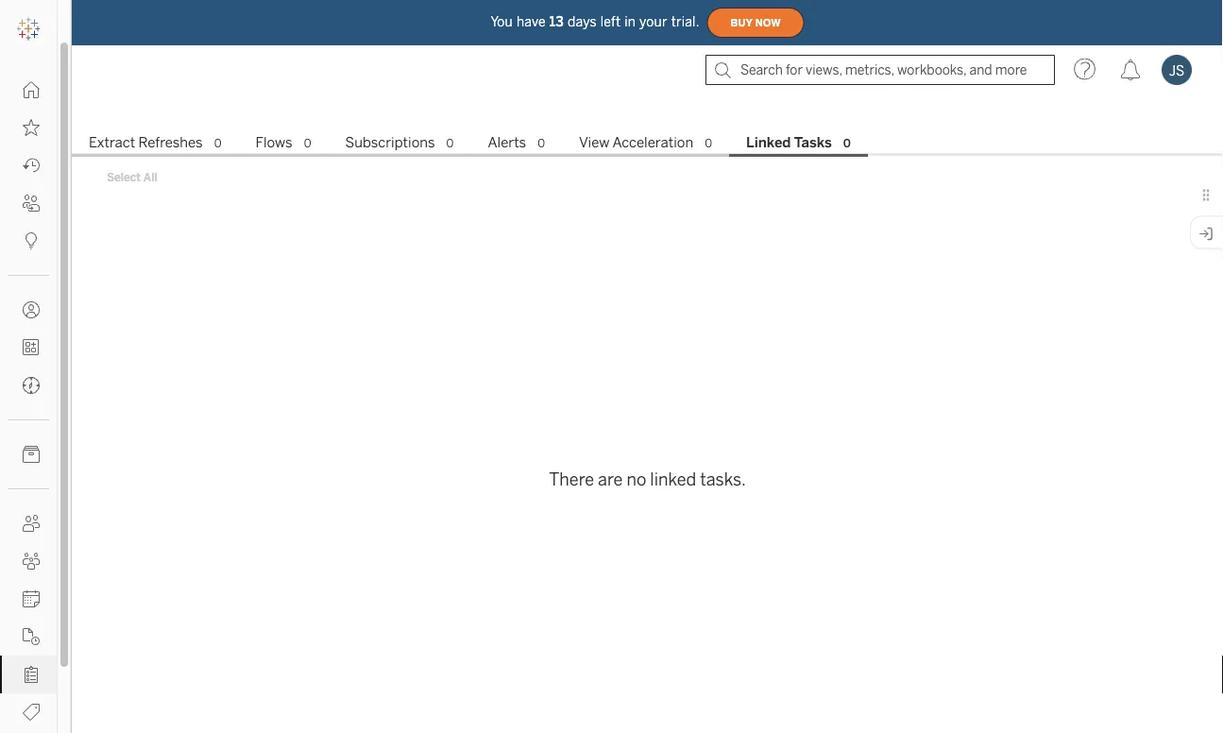 Task type: vqa. For each thing, say whether or not it's contained in the screenshot.
your
yes



Task type: describe. For each thing, give the bounding box(es) containing it.
13
[[550, 14, 564, 30]]

buy now button
[[708, 8, 805, 38]]

trial.
[[672, 14, 700, 30]]

0 for subscriptions
[[447, 137, 454, 150]]

extract
[[89, 134, 135, 151]]

linked tasks
[[747, 134, 833, 151]]

buy now
[[731, 17, 781, 29]]

linked
[[747, 134, 792, 151]]

all
[[143, 170, 158, 184]]

alerts
[[488, 134, 527, 151]]

left
[[601, 14, 621, 30]]

linked
[[651, 470, 697, 490]]

0 for extract refreshes
[[214, 137, 222, 150]]

buy
[[731, 17, 753, 29]]

your
[[640, 14, 668, 30]]

now
[[756, 17, 781, 29]]

navigation containing extract refreshes
[[72, 129, 1224, 157]]

subscriptions
[[345, 134, 435, 151]]

are
[[598, 470, 623, 490]]

days
[[568, 14, 597, 30]]

have
[[517, 14, 546, 30]]

extract refreshes
[[89, 134, 203, 151]]

tasks.
[[701, 470, 746, 490]]

you have 13 days left in your trial.
[[491, 14, 700, 30]]

0 for alerts
[[538, 137, 545, 150]]

no
[[627, 470, 647, 490]]

0 for linked tasks
[[844, 137, 852, 150]]

sub-spaces tab list
[[72, 132, 1224, 157]]



Task type: locate. For each thing, give the bounding box(es) containing it.
0 right refreshes
[[214, 137, 222, 150]]

0 right flows
[[304, 137, 311, 150]]

0
[[214, 137, 222, 150], [304, 137, 311, 150], [447, 137, 454, 150], [538, 137, 545, 150], [705, 137, 713, 150], [844, 137, 852, 150]]

you
[[491, 14, 513, 30]]

6 0 from the left
[[844, 137, 852, 150]]

0 left alerts
[[447, 137, 454, 150]]

0 for flows
[[304, 137, 311, 150]]

in
[[625, 14, 636, 30]]

refreshes
[[139, 134, 203, 151]]

main navigation. press the up and down arrow keys to access links. element
[[0, 71, 57, 733]]

navigation
[[72, 129, 1224, 157]]

flows
[[256, 134, 293, 151]]

4 0 from the left
[[538, 137, 545, 150]]

acceleration
[[613, 134, 694, 151]]

0 right acceleration
[[705, 137, 713, 150]]

0 right tasks
[[844, 137, 852, 150]]

tasks
[[795, 134, 833, 151]]

select
[[107, 170, 141, 184]]

view
[[579, 134, 610, 151]]

select all
[[107, 170, 158, 184]]

there
[[549, 470, 595, 490]]

Search for views, metrics, workbooks, and more text field
[[706, 55, 1056, 85]]

0 right alerts
[[538, 137, 545, 150]]

select all button
[[95, 165, 170, 188]]

2 0 from the left
[[304, 137, 311, 150]]

0 for view acceleration
[[705, 137, 713, 150]]

there are no linked tasks. main content
[[72, 95, 1224, 733]]

1 0 from the left
[[214, 137, 222, 150]]

5 0 from the left
[[705, 137, 713, 150]]

3 0 from the left
[[447, 137, 454, 150]]

view acceleration
[[579, 134, 694, 151]]

navigation panel element
[[0, 10, 57, 733]]

there are no linked tasks.
[[549, 470, 746, 490]]



